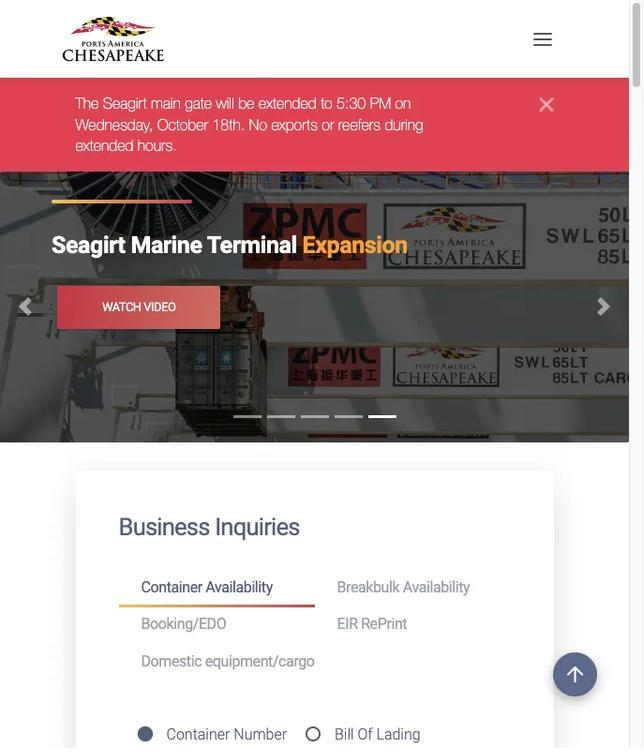 Task type: locate. For each thing, give the bounding box(es) containing it.
container left the number
[[166, 725, 230, 743]]

availability inside 'container availability' link
[[206, 578, 273, 596]]

1 availability from the left
[[206, 578, 273, 596]]

watch video link
[[57, 286, 221, 329]]

on
[[395, 95, 411, 112]]

seagirt
[[103, 95, 147, 112], [52, 231, 125, 258]]

availability
[[206, 578, 273, 596], [403, 578, 470, 596]]

the
[[75, 95, 99, 112]]

main
[[151, 95, 181, 112]]

2 availability from the left
[[403, 578, 470, 596]]

close image
[[540, 93, 554, 116]]

reefers
[[338, 116, 381, 133]]

the seagirt main gate will be extended to 5:30 pm on wednesday, october 18th.  no exports or reefers during extended hours. alert
[[0, 78, 629, 171]]

during
[[385, 116, 423, 133]]

container
[[141, 578, 202, 596], [166, 725, 230, 743]]

no
[[249, 116, 267, 133]]

domestic
[[141, 653, 202, 670]]

bill of lading
[[335, 725, 421, 743]]

marine
[[131, 231, 202, 258]]

the seagirt main gate will be extended to 5:30 pm on wednesday, october 18th.  no exports or reefers during extended hours.
[[75, 95, 423, 154]]

seagirt inside the seagirt main gate will be extended to 5:30 pm on wednesday, october 18th.  no exports or reefers during extended hours.
[[103, 95, 147, 112]]

extended up exports
[[259, 95, 317, 112]]

or
[[322, 116, 334, 133]]

0 vertical spatial extended
[[259, 95, 317, 112]]

container up booking/edo
[[141, 578, 202, 596]]

exports
[[271, 116, 318, 133]]

expansion
[[302, 231, 408, 258]]

0 vertical spatial container
[[141, 578, 202, 596]]

bill
[[335, 725, 354, 743]]

0 horizontal spatial availability
[[206, 578, 273, 596]]

container for container number
[[166, 725, 230, 743]]

booking/edo link
[[119, 607, 315, 642]]

wednesday,
[[75, 116, 153, 133]]

toggle navigation image
[[528, 25, 556, 53]]

1 vertical spatial container
[[166, 725, 230, 743]]

container number
[[166, 725, 287, 743]]

1 horizontal spatial extended
[[259, 95, 317, 112]]

1 horizontal spatial availability
[[403, 578, 470, 596]]

seagirt up watch
[[52, 231, 125, 258]]

business inquiries
[[119, 513, 300, 541]]

0 vertical spatial seagirt
[[103, 95, 147, 112]]

extended
[[259, 95, 317, 112], [75, 137, 133, 154]]

0 horizontal spatial extended
[[75, 137, 133, 154]]

availability for container availability
[[206, 578, 273, 596]]

extended down wednesday,
[[75, 137, 133, 154]]

terminal
[[207, 231, 297, 258]]

seagirt marine terminal expansion
[[52, 231, 408, 258]]

seagirt up wednesday,
[[103, 95, 147, 112]]

container availability
[[141, 578, 273, 596]]

eir
[[337, 615, 358, 633]]

video
[[144, 300, 176, 314]]

availability up eir reprint link
[[403, 578, 470, 596]]

to
[[321, 95, 332, 112]]

availability inside breakbulk availability link
[[403, 578, 470, 596]]

will
[[216, 95, 234, 112]]

availability up the booking/edo 'link'
[[206, 578, 273, 596]]



Task type: vqa. For each thing, say whether or not it's contained in the screenshot.
the leftmost Home link
no



Task type: describe. For each thing, give the bounding box(es) containing it.
availability for breakbulk availability
[[403, 578, 470, 596]]

watch video
[[102, 300, 176, 314]]

booking/edo
[[141, 615, 226, 633]]

eir reprint link
[[315, 607, 510, 642]]

lading
[[376, 725, 421, 743]]

container for container availability
[[141, 578, 202, 596]]

equipment/cargo
[[205, 653, 315, 670]]

expansion image
[[0, 171, 629, 443]]

breakbulk availability
[[337, 578, 470, 596]]

breakbulk
[[337, 578, 400, 596]]

breakbulk availability link
[[315, 570, 510, 605]]

the seagirt main gate will be extended to 5:30 pm on wednesday, october 18th.  no exports or reefers during extended hours. link
[[75, 95, 423, 154]]

business
[[119, 513, 210, 541]]

of
[[358, 725, 373, 743]]

number
[[234, 725, 287, 743]]

gate
[[185, 95, 212, 112]]

container availability link
[[119, 570, 315, 607]]

eir reprint
[[337, 615, 407, 633]]

18th.
[[212, 116, 245, 133]]

reprint
[[361, 615, 407, 633]]

1 vertical spatial seagirt
[[52, 231, 125, 258]]

domestic equipment/cargo link
[[119, 645, 510, 679]]

be
[[238, 95, 254, 112]]

1 vertical spatial extended
[[75, 137, 133, 154]]

inquiries
[[215, 513, 300, 541]]

domestic equipment/cargo
[[141, 653, 315, 670]]

october
[[157, 116, 208, 133]]

hours.
[[138, 137, 177, 154]]

go to top image
[[553, 652, 597, 697]]

watch
[[102, 300, 141, 314]]

5:30
[[337, 95, 366, 112]]

pm
[[370, 95, 391, 112]]



